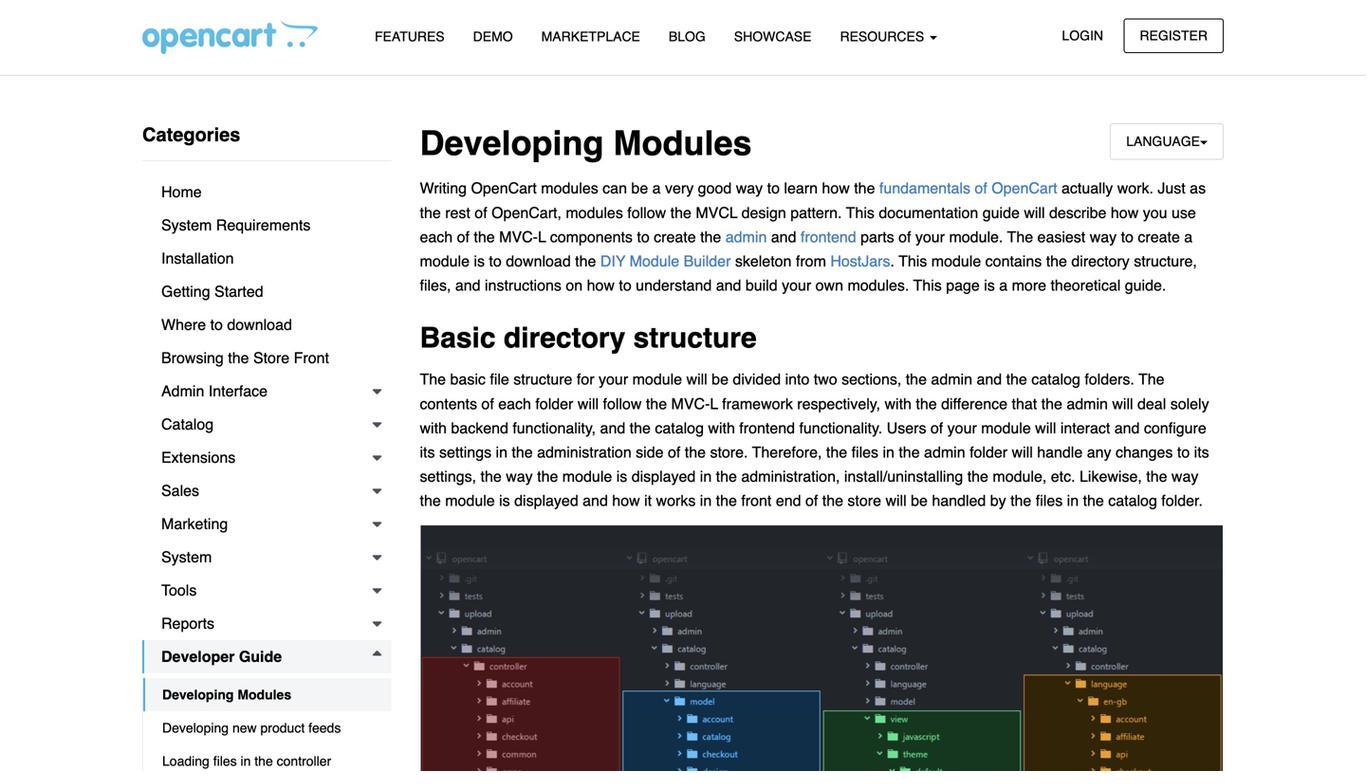 Task type: vqa. For each thing, say whether or not it's contained in the screenshot.
the leftmost its
yes



Task type: describe. For each thing, give the bounding box(es) containing it.
settings,
[[420, 468, 477, 486]]

is inside . this module contains the directory structure, files, and instructions on how to understand and build your own modules. this page is a more theoretical guide.
[[985, 277, 995, 294]]

browsing the store front
[[161, 349, 329, 367]]

showcase link
[[720, 20, 826, 53]]

mvcl
[[696, 204, 738, 221]]

to down work.
[[1122, 228, 1134, 246]]

contents
[[420, 395, 477, 413]]

guide.
[[1125, 277, 1167, 294]]

can
[[603, 180, 627, 197]]

getting started
[[161, 283, 264, 300]]

developer guide link
[[142, 641, 392, 674]]

how inside . this module contains the directory structure, files, and instructions on how to understand and build your own modules. this page is a more theoretical guide.
[[587, 277, 615, 294]]

1 horizontal spatial with
[[708, 419, 735, 437]]

where
[[161, 316, 206, 334]]

will down install/uninstalling
[[886, 492, 907, 510]]

getting
[[161, 283, 210, 300]]

fundamentals of opencart link
[[880, 180, 1058, 197]]

resources link
[[826, 20, 952, 53]]

developing new product feeds link
[[143, 712, 392, 745]]

in down etc.
[[1067, 492, 1079, 510]]

sales
[[161, 482, 199, 500]]

follow inside the basic file structure for your module will be divided into two sections, the admin and the catalog folders. the contents of each folder will follow the mvc-l framework respectively, with the difference that the admin will deal solely with backend functionality, and the catalog with frontend functionality. users of your module will interact and configure its settings in the administration side of the store. therefore, the files in the admin folder will handle any changes to its settings, the way the module is displayed in the administration, install/uninstalling the module, etc. likewise, the way the module is displayed and how it works in the front end of the store will be handled by the files in the catalog folder.
[[603, 395, 642, 413]]

module right for
[[633, 371, 683, 388]]

writing opencart modules can be a very good way to learn how the fundamentals of opencart
[[420, 180, 1058, 197]]

guide
[[239, 648, 282, 666]]

work.
[[1118, 180, 1154, 197]]

0 horizontal spatial folder
[[536, 395, 574, 413]]

0 vertical spatial modules
[[541, 180, 599, 197]]

catalog
[[161, 416, 214, 433]]

home
[[161, 183, 202, 201]]

system requirements
[[161, 216, 311, 234]]

demo link
[[459, 20, 527, 53]]

. this module contains the directory structure, files, and instructions on how to understand and build your own modules. this page is a more theoretical guide.
[[420, 252, 1198, 294]]

contains
[[986, 252, 1042, 270]]

reports
[[161, 615, 215, 633]]

requirements
[[216, 216, 311, 234]]

opencart,
[[492, 204, 562, 221]]

way up folder.
[[1172, 468, 1199, 486]]

system for system
[[161, 549, 212, 566]]

feeds
[[309, 721, 341, 736]]

components
[[550, 228, 633, 246]]

the inside 'link'
[[228, 349, 249, 367]]

users
[[887, 419, 927, 437]]

to inside where to download link
[[210, 316, 223, 334]]

end
[[776, 492, 802, 510]]

to inside . this module contains the directory structure, files, and instructions on how to understand and build your own modules. this page is a more theoretical guide.
[[619, 277, 632, 294]]

will inside actually work. just as the rest of opencart, modules follow the mvcl design pattern. this documentation guide will describe how you use each of the mvc-l components to create the
[[1024, 204, 1046, 221]]

good
[[698, 180, 732, 197]]

how inside the basic file structure for your module will be divided into two sections, the admin and the catalog folders. the contents of each folder will follow the mvc-l framework respectively, with the difference that the admin will deal solely with backend functionality, and the catalog with frontend functionality. users of your module will interact and configure its settings in the administration side of the store. therefore, the files in the admin folder will handle any changes to its settings, the way the module is displayed in the administration, install/uninstalling the module, etc. likewise, the way the module is displayed and how it works in the front end of the store will be handled by the files in the catalog folder.
[[612, 492, 640, 510]]

store
[[848, 492, 882, 510]]

marketing
[[161, 515, 228, 533]]

developer
[[161, 648, 235, 666]]

0 horizontal spatial displayed
[[515, 492, 579, 510]]

store
[[253, 349, 290, 367]]

front
[[742, 492, 772, 510]]

diy module builder link
[[601, 252, 731, 270]]

more
[[1012, 277, 1047, 294]]

extensions
[[161, 449, 236, 467]]

and up administration
[[600, 419, 626, 437]]

how inside actually work. just as the rest of opencart, modules follow the mvcl design pattern. this documentation guide will describe how you use each of the mvc-l components to create the
[[1111, 204, 1139, 221]]

the basic file structure for your module will be divided into two sections, the admin and the catalog folders. the contents of each folder will follow the mvc-l framework respectively, with the difference that the admin will deal solely with backend functionality, and the catalog with frontend functionality. users of your module will interact and configure its settings in the administration side of the store. therefore, the files in the admin folder will handle any changes to its settings, the way the module is displayed in the administration, install/uninstalling the module, etc. likewise, the way the module is displayed and how it works in the front end of the store will be handled by the files in the catalog folder.
[[420, 371, 1210, 510]]

login link
[[1046, 19, 1120, 53]]

in up install/uninstalling
[[883, 444, 895, 461]]

2 opencart from the left
[[992, 180, 1058, 197]]

admin interface
[[161, 383, 268, 400]]

will down folders.
[[1113, 395, 1134, 413]]

for
[[577, 371, 595, 388]]

developing new product feeds
[[162, 721, 341, 736]]

reports link
[[142, 607, 392, 641]]

0 vertical spatial files
[[852, 444, 879, 461]]

home link
[[142, 176, 392, 209]]

basic directory structure
[[420, 322, 757, 355]]

directory inside . this module contains the directory structure, files, and instructions on how to understand and build your own modules. this page is a more theoretical guide.
[[1072, 252, 1130, 270]]

actually
[[1062, 180, 1114, 197]]

your down difference
[[948, 419, 977, 437]]

module
[[630, 252, 680, 270]]

your right for
[[599, 371, 628, 388]]

own
[[816, 277, 844, 294]]

of right "users"
[[931, 419, 944, 437]]

demo
[[473, 29, 513, 44]]

builder
[[684, 252, 731, 270]]

and down design
[[771, 228, 797, 246]]

admin link
[[726, 228, 767, 246]]

2 horizontal spatial the
[[1139, 371, 1165, 388]]

download inside parts of your module. the easiest way to create a module is to download the
[[506, 252, 571, 270]]

hostjars link
[[831, 252, 891, 270]]

functionality,
[[513, 419, 596, 437]]

module down that at the bottom
[[982, 419, 1031, 437]]

developing modules link
[[143, 679, 392, 712]]

page
[[947, 277, 980, 294]]

1 horizontal spatial structure
[[634, 322, 757, 355]]

is inside parts of your module. the easiest way to create a module is to download the
[[474, 252, 485, 270]]

configure
[[1145, 419, 1207, 437]]

0 horizontal spatial the
[[420, 371, 446, 388]]

guide
[[983, 204, 1020, 221]]

diy module builder skeleton from hostjars
[[601, 252, 891, 270]]

and right files,
[[455, 277, 481, 294]]

admin and frontend
[[726, 228, 857, 246]]

handle
[[1038, 444, 1083, 461]]

0 horizontal spatial catalog
[[655, 419, 704, 437]]

pattern.
[[791, 204, 842, 221]]

side
[[636, 444, 664, 461]]

to up design
[[768, 180, 780, 197]]

in right "works"
[[700, 492, 712, 510]]

files inside 'link'
[[213, 754, 237, 769]]

0 vertical spatial developing
[[420, 124, 604, 163]]

will up handle
[[1036, 419, 1057, 437]]

in down store.
[[700, 468, 712, 486]]

mvc- inside the basic file structure for your module will be divided into two sections, the admin and the catalog folders. the contents of each folder will follow the mvc-l framework respectively, with the difference that the admin will deal solely with backend functionality, and the catalog with frontend functionality. users of your module will interact and configure its settings in the administration side of the store. therefore, the files in the admin folder will handle any changes to its settings, the way the module is displayed in the administration, install/uninstalling the module, etc. likewise, the way the module is displayed and how it works in the front end of the store will be handled by the files in the catalog folder.
[[672, 395, 710, 413]]

create inside parts of your module. the easiest way to create a module is to download the
[[1138, 228, 1181, 246]]

respectively,
[[798, 395, 881, 413]]

structure inside the basic file structure for your module will be divided into two sections, the admin and the catalog folders. the contents of each folder will follow the mvc-l framework respectively, with the difference that the admin will deal solely with backend functionality, and the catalog with frontend functionality. users of your module will interact and configure its settings in the administration side of the store. therefore, the files in the admin folder will handle any changes to its settings, the way the module is displayed in the administration, install/uninstalling the module, etc. likewise, the way the module is displayed and how it works in the front end of the store will be handled by the files in the catalog folder.
[[514, 371, 573, 388]]

and up changes
[[1115, 419, 1140, 437]]

to inside actually work. just as the rest of opencart, modules follow the mvcl design pattern. this documentation guide will describe how you use each of the mvc-l components to create the
[[637, 228, 650, 246]]

0 vertical spatial modules
[[614, 124, 752, 163]]

module down settings,
[[445, 492, 495, 510]]

in down the 'backend'
[[496, 444, 508, 461]]

blog link
[[655, 20, 720, 53]]

admin interface link
[[142, 375, 392, 408]]

parts
[[861, 228, 895, 246]]

and up difference
[[977, 371, 1002, 388]]

create inside actually work. just as the rest of opencart, modules follow the mvcl design pattern. this documentation guide will describe how you use each of the mvc-l components to create the
[[654, 228, 696, 246]]

will left divided
[[687, 371, 708, 388]]

1 vertical spatial download
[[227, 316, 292, 334]]

use
[[1172, 204, 1197, 221]]

writing
[[420, 180, 467, 197]]

theoretical
[[1051, 277, 1121, 294]]

and down diy module builder skeleton from hostjars
[[716, 277, 742, 294]]

admin down "users"
[[925, 444, 966, 461]]

front
[[294, 349, 329, 367]]

solely
[[1171, 395, 1210, 413]]

admin up difference
[[932, 371, 973, 388]]

a inside parts of your module. the easiest way to create a module is to download the
[[1185, 228, 1193, 246]]

1 opencart from the left
[[471, 180, 537, 197]]

blog
[[669, 29, 706, 44]]



Task type: locate. For each thing, give the bounding box(es) containing it.
module,
[[993, 468, 1047, 486]]

on
[[566, 277, 583, 294]]

a inside . this module contains the directory structure, files, and instructions on how to understand and build your own modules. this page is a more theoretical guide.
[[1000, 277, 1008, 294]]

showcase
[[734, 29, 812, 44]]

directory up for
[[504, 322, 626, 355]]

1 horizontal spatial create
[[1138, 228, 1181, 246]]

how left it
[[612, 492, 640, 510]]

each inside the basic file structure for your module will be divided into two sections, the admin and the catalog folders. the contents of each folder will follow the mvc-l framework respectively, with the difference that the admin will deal solely with backend functionality, and the catalog with frontend functionality. users of your module will interact and configure its settings in the administration side of the store. therefore, the files in the admin folder will handle any changes to its settings, the way the module is displayed in the administration, install/uninstalling the module, etc. likewise, the way the module is displayed and how it works in the front end of the store will be handled by the files in the catalog folder.
[[499, 395, 531, 413]]

modules left can
[[541, 180, 599, 197]]

mvc- left framework
[[672, 395, 710, 413]]

developing modules up can
[[420, 124, 752, 163]]

1 horizontal spatial a
[[1000, 277, 1008, 294]]

follow up side
[[603, 395, 642, 413]]

and
[[771, 228, 797, 246], [455, 277, 481, 294], [716, 277, 742, 294], [977, 371, 1002, 388], [600, 419, 626, 437], [1115, 419, 1140, 437], [583, 492, 608, 510]]

each for of
[[420, 228, 453, 246]]

loading
[[162, 754, 210, 769]]

0 horizontal spatial l
[[538, 228, 546, 246]]

system link
[[142, 541, 392, 574]]

each down file
[[499, 395, 531, 413]]

1 horizontal spatial catalog
[[1032, 371, 1081, 388]]

modules.
[[848, 277, 910, 294]]

of up the 'backend'
[[482, 395, 494, 413]]

0 vertical spatial this
[[846, 204, 875, 221]]

be down install/uninstalling
[[911, 492, 928, 510]]

and down administration
[[583, 492, 608, 510]]

will
[[1024, 204, 1046, 221], [687, 371, 708, 388], [578, 395, 599, 413], [1113, 395, 1134, 413], [1036, 419, 1057, 437], [1012, 444, 1033, 461], [886, 492, 907, 510]]

marketplace
[[542, 29, 641, 44]]

the inside parts of your module. the easiest way to create a module is to download the
[[575, 252, 596, 270]]

a left very
[[653, 180, 661, 197]]

follow down very
[[628, 204, 666, 221]]

files down new
[[213, 754, 237, 769]]

0 horizontal spatial frontend
[[740, 419, 795, 437]]

developing modules inside developing modules link
[[162, 688, 292, 703]]

0 horizontal spatial create
[[654, 228, 696, 246]]

file struct image
[[420, 525, 1224, 772]]

very
[[665, 180, 694, 197]]

your inside parts of your module. the easiest way to create a module is to download the
[[916, 228, 945, 246]]

1 vertical spatial modules
[[238, 688, 292, 703]]

admin up interact
[[1067, 395, 1109, 413]]

developing modules
[[420, 124, 752, 163], [162, 688, 292, 703]]

system
[[161, 216, 212, 234], [161, 549, 212, 566]]

1 horizontal spatial directory
[[1072, 252, 1130, 270]]

your down "documentation"
[[916, 228, 945, 246]]

developing up loading
[[162, 721, 229, 736]]

of right parts
[[899, 228, 912, 246]]

frontend down framework
[[740, 419, 795, 437]]

to up instructions
[[489, 252, 502, 270]]

of right end
[[806, 492, 818, 510]]

this left page
[[914, 277, 942, 294]]

your down from
[[782, 277, 812, 294]]

2 horizontal spatial be
[[911, 492, 928, 510]]

file
[[490, 371, 509, 388]]

developing up the opencart, on the left top of the page
[[420, 124, 604, 163]]

parts of your module. the easiest way to create a module is to download the
[[420, 228, 1193, 270]]

1 horizontal spatial each
[[499, 395, 531, 413]]

you
[[1143, 204, 1168, 221]]

each for folder
[[499, 395, 531, 413]]

2 vertical spatial files
[[213, 754, 237, 769]]

1 horizontal spatial frontend
[[801, 228, 857, 246]]

with up "users"
[[885, 395, 912, 413]]

l inside the basic file structure for your module will be divided into two sections, the admin and the catalog folders. the contents of each folder will follow the mvc-l framework respectively, with the difference that the admin will deal solely with backend functionality, and the catalog with frontend functionality. users of your module will interact and configure its settings in the administration side of the store. therefore, the files in the admin folder will handle any changes to its settings, the way the module is displayed in the administration, install/uninstalling the module, etc. likewise, the way the module is displayed and how it works in the front end of the store will be handled by the files in the catalog folder.
[[710, 395, 719, 413]]

create down you
[[1138, 228, 1181, 246]]

features
[[375, 29, 445, 44]]

each inside actually work. just as the rest of opencart, modules follow the mvcl design pattern. this documentation guide will describe how you use each of the mvc-l components to create the
[[420, 228, 453, 246]]

your inside . this module contains the directory structure, files, and instructions on how to understand and build your own modules. this page is a more theoretical guide.
[[782, 277, 812, 294]]

browsing
[[161, 349, 224, 367]]

1 vertical spatial mvc-
[[672, 395, 710, 413]]

will up module,
[[1012, 444, 1033, 461]]

1 create from the left
[[654, 228, 696, 246]]

1 horizontal spatial download
[[506, 252, 571, 270]]

the inside 'link'
[[255, 754, 273, 769]]

basic
[[420, 322, 496, 355]]

mvc- down the opencart, on the left top of the page
[[499, 228, 538, 246]]

0 horizontal spatial opencart
[[471, 180, 537, 197]]

way inside parts of your module. the easiest way to create a module is to download the
[[1090, 228, 1117, 246]]

of right rest at the top left of page
[[475, 204, 488, 221]]

two
[[814, 371, 838, 388]]

structure down understand
[[634, 322, 757, 355]]

from
[[796, 252, 827, 270]]

to right "where"
[[210, 316, 223, 334]]

each down rest at the top left of page
[[420, 228, 453, 246]]

will down for
[[578, 395, 599, 413]]

interface
[[209, 383, 268, 400]]

admin up diy module builder skeleton from hostjars
[[726, 228, 767, 246]]

1 horizontal spatial files
[[852, 444, 879, 461]]

create up diy module builder link
[[654, 228, 696, 246]]

directory up theoretical
[[1072, 252, 1130, 270]]

deal
[[1138, 395, 1167, 413]]

how right on
[[587, 277, 615, 294]]

this right .
[[899, 252, 928, 270]]

this up parts
[[846, 204, 875, 221]]

l
[[538, 228, 546, 246], [710, 395, 719, 413]]

0 vertical spatial download
[[506, 252, 571, 270]]

0 horizontal spatial a
[[653, 180, 661, 197]]

language button
[[1111, 123, 1224, 160]]

1 horizontal spatial developing modules
[[420, 124, 752, 163]]

0 vertical spatial structure
[[634, 322, 757, 355]]

2 vertical spatial catalog
[[1109, 492, 1158, 510]]

1 horizontal spatial the
[[1008, 228, 1034, 246]]

opencart - open source shopping cart solution image
[[142, 20, 318, 54]]

backend
[[451, 419, 509, 437]]

of inside parts of your module. the easiest way to create a module is to download the
[[899, 228, 912, 246]]

getting started link
[[142, 275, 392, 308]]

installation link
[[142, 242, 392, 275]]

displayed
[[632, 468, 696, 486], [515, 492, 579, 510]]

catalog
[[1032, 371, 1081, 388], [655, 419, 704, 437], [1109, 492, 1158, 510]]

0 horizontal spatial download
[[227, 316, 292, 334]]

of
[[975, 180, 988, 197], [475, 204, 488, 221], [457, 228, 470, 246], [899, 228, 912, 246], [482, 395, 494, 413], [931, 419, 944, 437], [668, 444, 681, 461], [806, 492, 818, 510]]

files down etc.
[[1036, 492, 1063, 510]]

to inside the basic file structure for your module will be divided into two sections, the admin and the catalog folders. the contents of each folder will follow the mvc-l framework respectively, with the difference that the admin will deal solely with backend functionality, and the catalog with frontend functionality. users of your module will interact and configure its settings in the administration side of the store. therefore, the files in the admin folder will handle any changes to its settings, the way the module is displayed in the administration, install/uninstalling the module, etc. likewise, the way the module is displayed and how it works in the front end of the store will be handled by the files in the catalog folder.
[[1178, 444, 1190, 461]]

by
[[991, 492, 1007, 510]]

2 system from the top
[[161, 549, 212, 566]]

0 horizontal spatial each
[[420, 228, 453, 246]]

0 horizontal spatial directory
[[504, 322, 626, 355]]

modules up very
[[614, 124, 752, 163]]

is up basic
[[474, 252, 485, 270]]

developing modules up new
[[162, 688, 292, 703]]

controller
[[277, 754, 331, 769]]

developing for developing modules link
[[162, 688, 234, 703]]

0 vertical spatial catalog
[[1032, 371, 1081, 388]]

2 vertical spatial be
[[911, 492, 928, 510]]

follow inside actually work. just as the rest of opencart, modules follow the mvcl design pattern. this documentation guide will describe how you use each of the mvc-l components to create the
[[628, 204, 666, 221]]

frontend down pattern.
[[801, 228, 857, 246]]

resources
[[840, 29, 928, 44]]

login
[[1062, 28, 1104, 43]]

to down diy
[[619, 277, 632, 294]]

1 vertical spatial developing modules
[[162, 688, 292, 703]]

2 vertical spatial developing
[[162, 721, 229, 736]]

2 horizontal spatial with
[[885, 395, 912, 413]]

tools link
[[142, 574, 392, 607]]

2 vertical spatial this
[[914, 277, 942, 294]]

of up 'guide'
[[975, 180, 988, 197]]

l inside actually work. just as the rest of opencart, modules follow the mvcl design pattern. this documentation guide will describe how you use each of the mvc-l components to create the
[[538, 228, 546, 246]]

design
[[742, 204, 787, 221]]

with down 'contents'
[[420, 419, 447, 437]]

1 horizontal spatial modules
[[614, 124, 752, 163]]

1 system from the top
[[161, 216, 212, 234]]

new
[[232, 721, 257, 736]]

0 vertical spatial be
[[632, 180, 648, 197]]

modules up developing new product feeds link
[[238, 688, 292, 703]]

interact
[[1061, 419, 1111, 437]]

will right 'guide'
[[1024, 204, 1046, 221]]

extensions link
[[142, 441, 392, 475]]

1 vertical spatial this
[[899, 252, 928, 270]]

1 vertical spatial files
[[1036, 492, 1063, 510]]

0 horizontal spatial mvc-
[[499, 228, 538, 246]]

module.
[[950, 228, 1004, 246]]

its down configure
[[1195, 444, 1210, 461]]

a left 'more'
[[1000, 277, 1008, 294]]

module down administration
[[563, 468, 612, 486]]

works
[[656, 492, 696, 510]]

be left divided
[[712, 371, 729, 388]]

1 horizontal spatial be
[[712, 371, 729, 388]]

1 horizontal spatial mvc-
[[672, 395, 710, 413]]

modules inside actually work. just as the rest of opencart, modules follow the mvcl design pattern. this documentation guide will describe how you use each of the mvc-l components to create the
[[566, 204, 623, 221]]

1 vertical spatial be
[[712, 371, 729, 388]]

handled
[[932, 492, 986, 510]]

1 vertical spatial catalog
[[655, 419, 704, 437]]

store.
[[710, 444, 748, 461]]

0 horizontal spatial structure
[[514, 371, 573, 388]]

0 vertical spatial follow
[[628, 204, 666, 221]]

0 vertical spatial system
[[161, 216, 212, 234]]

difference
[[942, 395, 1008, 413]]

is down administration
[[617, 468, 628, 486]]

it
[[645, 492, 652, 510]]

tools
[[161, 582, 197, 599]]

1 vertical spatial follow
[[603, 395, 642, 413]]

1 vertical spatial a
[[1185, 228, 1193, 246]]

frontend inside the basic file structure for your module will be divided into two sections, the admin and the catalog folders. the contents of each folder will follow the mvc-l framework respectively, with the difference that the admin will deal solely with backend functionality, and the catalog with frontend functionality. users of your module will interact and configure its settings in the administration side of the store. therefore, the files in the admin folder will handle any changes to its settings, the way the module is displayed in the administration, install/uninstalling the module, etc. likewise, the way the module is displayed and how it works in the front end of the store will be handled by the files in the catalog folder.
[[740, 419, 795, 437]]

is down the 'backend'
[[499, 492, 510, 510]]

2 its from the left
[[1195, 444, 1210, 461]]

0 vertical spatial l
[[538, 228, 546, 246]]

the inside . this module contains the directory structure, files, and instructions on how to understand and build your own modules. this page is a more theoretical guide.
[[1047, 252, 1068, 270]]

way down 'functionality,'
[[506, 468, 533, 486]]

1 vertical spatial system
[[161, 549, 212, 566]]

1 vertical spatial folder
[[970, 444, 1008, 461]]

system requirements link
[[142, 209, 392, 242]]

0 horizontal spatial files
[[213, 754, 237, 769]]

developing for developing new product feeds link
[[162, 721, 229, 736]]

instructions
[[485, 277, 562, 294]]

of down rest at the top left of page
[[457, 228, 470, 246]]

how up pattern.
[[822, 180, 850, 197]]

in down new
[[241, 754, 251, 769]]

this inside actually work. just as the rest of opencart, modules follow the mvcl design pattern. this documentation guide will describe how you use each of the mvc-l components to create the
[[846, 204, 875, 221]]

structure left for
[[514, 371, 573, 388]]

admin
[[161, 383, 204, 400]]

1 horizontal spatial displayed
[[632, 468, 696, 486]]

as
[[1190, 180, 1206, 197]]

module up files,
[[420, 252, 470, 270]]

system inside 'link'
[[161, 549, 212, 566]]

0 vertical spatial developing modules
[[420, 124, 752, 163]]

sales link
[[142, 475, 392, 508]]

the inside parts of your module. the easiest way to create a module is to download the
[[1008, 228, 1034, 246]]

2 horizontal spatial files
[[1036, 492, 1063, 510]]

2 horizontal spatial a
[[1185, 228, 1193, 246]]

modules
[[614, 124, 752, 163], [238, 688, 292, 703]]

hostjars
[[831, 252, 891, 270]]

in inside 'link'
[[241, 754, 251, 769]]

the up 'contents'
[[420, 371, 446, 388]]

0 horizontal spatial its
[[420, 444, 435, 461]]

frontend link
[[801, 228, 857, 246]]

folder
[[536, 395, 574, 413], [970, 444, 1008, 461]]

0 horizontal spatial developing modules
[[162, 688, 292, 703]]

0 horizontal spatial be
[[632, 180, 648, 197]]

to up module
[[637, 228, 650, 246]]

files down 'functionality.'
[[852, 444, 879, 461]]

0 horizontal spatial modules
[[238, 688, 292, 703]]

displayed up "works"
[[632, 468, 696, 486]]

1 vertical spatial directory
[[504, 322, 626, 355]]

1 vertical spatial each
[[499, 395, 531, 413]]

module up page
[[932, 252, 982, 270]]

developing down developer
[[162, 688, 234, 703]]

be right can
[[632, 180, 648, 197]]

folder up module,
[[970, 444, 1008, 461]]

module inside parts of your module. the easiest way to create a module is to download the
[[420, 252, 470, 270]]

understand
[[636, 277, 712, 294]]

module inside . this module contains the directory structure, files, and instructions on how to understand and build your own modules. this page is a more theoretical guide.
[[932, 252, 982, 270]]

modules inside developing modules link
[[238, 688, 292, 703]]

catalog up side
[[655, 419, 704, 437]]

2 vertical spatial a
[[1000, 277, 1008, 294]]

1 horizontal spatial opencart
[[992, 180, 1058, 197]]

easiest
[[1038, 228, 1086, 246]]

1 horizontal spatial l
[[710, 395, 719, 413]]

likewise,
[[1080, 468, 1143, 486]]

1 vertical spatial frontend
[[740, 419, 795, 437]]

0 vertical spatial directory
[[1072, 252, 1130, 270]]

folder up 'functionality,'
[[536, 395, 574, 413]]

l down the opencart, on the left top of the page
[[538, 228, 546, 246]]

0 vertical spatial frontend
[[801, 228, 857, 246]]

1 vertical spatial modules
[[566, 204, 623, 221]]

0 horizontal spatial with
[[420, 419, 447, 437]]

0 vertical spatial folder
[[536, 395, 574, 413]]

developer guide
[[161, 648, 282, 666]]

displayed down administration
[[515, 492, 579, 510]]

follow
[[628, 204, 666, 221], [603, 395, 642, 413]]

l left framework
[[710, 395, 719, 413]]

1 vertical spatial l
[[710, 395, 719, 413]]

this
[[846, 204, 875, 221], [899, 252, 928, 270], [914, 277, 942, 294]]

system for system requirements
[[161, 216, 212, 234]]

the up deal
[[1139, 371, 1165, 388]]

any
[[1087, 444, 1112, 461]]

0 vertical spatial a
[[653, 180, 661, 197]]

in
[[496, 444, 508, 461], [883, 444, 895, 461], [700, 468, 712, 486], [700, 492, 712, 510], [1067, 492, 1079, 510], [241, 754, 251, 769]]

to down configure
[[1178, 444, 1190, 461]]

its up settings,
[[420, 444, 435, 461]]

describe
[[1050, 204, 1107, 221]]

way up design
[[736, 180, 763, 197]]

2 horizontal spatial catalog
[[1109, 492, 1158, 510]]

.
[[891, 252, 895, 270]]

settings
[[439, 444, 492, 461]]

system up tools
[[161, 549, 212, 566]]

a down the use
[[1185, 228, 1193, 246]]

administration,
[[742, 468, 840, 486]]

how
[[822, 180, 850, 197], [1111, 204, 1139, 221], [587, 277, 615, 294], [612, 492, 640, 510]]

download up instructions
[[506, 252, 571, 270]]

1 its from the left
[[420, 444, 435, 461]]

0 vertical spatial each
[[420, 228, 453, 246]]

1 horizontal spatial its
[[1195, 444, 1210, 461]]

1 vertical spatial displayed
[[515, 492, 579, 510]]

marketing link
[[142, 508, 392, 541]]

1 horizontal spatial folder
[[970, 444, 1008, 461]]

0 vertical spatial mvc-
[[499, 228, 538, 246]]

of right side
[[668, 444, 681, 461]]

opencart up 'guide'
[[992, 180, 1058, 197]]

structure
[[634, 322, 757, 355], [514, 371, 573, 388]]

0 vertical spatial displayed
[[632, 468, 696, 486]]

rest
[[445, 204, 471, 221]]

2 create from the left
[[1138, 228, 1181, 246]]

product
[[261, 721, 305, 736]]

actually work. just as the rest of opencart, modules follow the mvcl design pattern. this documentation guide will describe how you use each of the mvc-l components to create the
[[420, 180, 1206, 246]]

the up contains
[[1008, 228, 1034, 246]]

download down getting started link
[[227, 316, 292, 334]]

1 vertical spatial structure
[[514, 371, 573, 388]]

mvc- inside actually work. just as the rest of opencart, modules follow the mvcl design pattern. this documentation guide will describe how you use each of the mvc-l components to create the
[[499, 228, 538, 246]]

1 vertical spatial developing
[[162, 688, 234, 703]]

skeleton
[[735, 252, 792, 270]]



